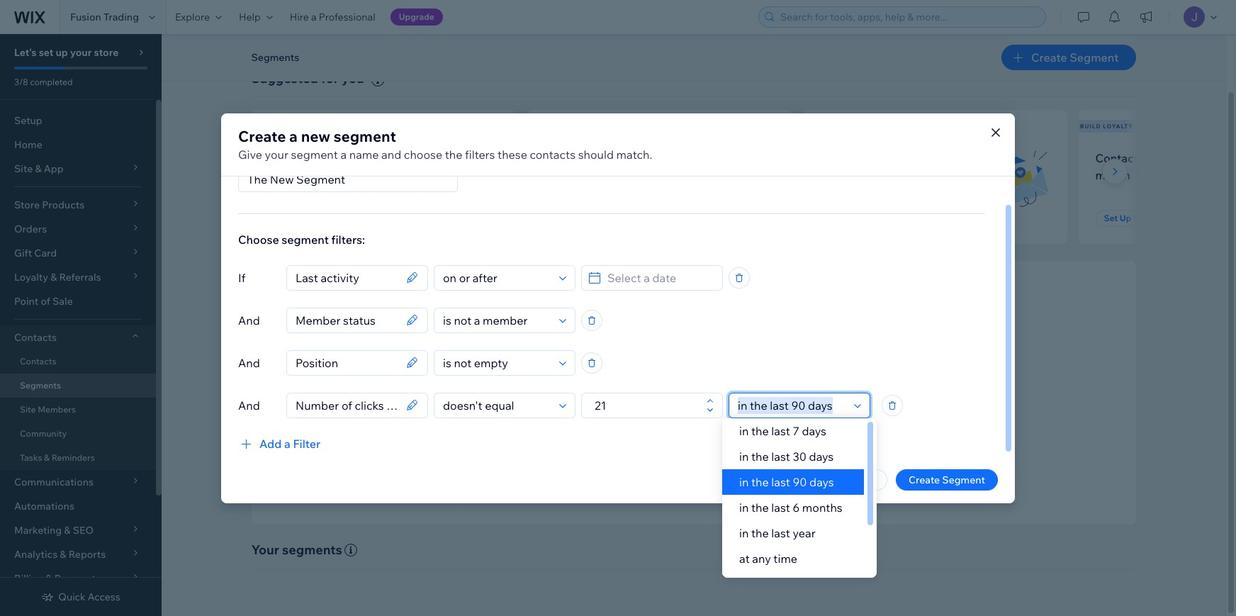 Task type: describe. For each thing, give the bounding box(es) containing it.
potential
[[738, 439, 779, 452]]

hire a professional link
[[281, 0, 384, 34]]

in for in the last 6 months
[[740, 501, 749, 515]]

mailing
[[371, 168, 410, 182]]

last for 90
[[772, 475, 790, 489]]

members
[[38, 404, 76, 415]]

a right hire on the left top
[[311, 11, 317, 23]]

birthday
[[1181, 151, 1226, 165]]

cancel button
[[830, 469, 888, 490]]

to inside new contacts who recently subscribed to your mailing list
[[330, 168, 342, 182]]

give
[[238, 147, 262, 161]]

and for 1st 'choose a condition' field from the bottom
[[238, 398, 260, 412]]

community link
[[0, 422, 156, 446]]

home
[[14, 138, 42, 151]]

4 set up segment from the left
[[1104, 213, 1171, 223]]

1 choose a condition field from the top
[[439, 266, 555, 290]]

recently
[[369, 151, 413, 165]]

time
[[774, 552, 798, 566]]

the inside create a new segment give your segment a name and choose the filters these contacts should match.
[[445, 147, 463, 161]]

at any time
[[740, 552, 798, 566]]

your inside create a new segment give your segment a name and choose the filters these contacts should match.
[[265, 147, 289, 161]]

segments button
[[244, 47, 306, 68]]

name
[[349, 147, 379, 161]]

the for target
[[639, 380, 659, 396]]

site
[[20, 404, 36, 415]]

set for active email subscribers who clicked on your campaign
[[829, 213, 842, 223]]

in the last 90 days option
[[723, 469, 864, 495]]

explore
[[175, 11, 210, 23]]

reminders
[[52, 452, 95, 463]]

new for new contacts who recently subscribed to your mailing list
[[268, 151, 292, 165]]

7
[[793, 424, 800, 438]]

and for second 'choose a condition' field from the bottom of the page
[[238, 356, 260, 370]]

0 vertical spatial select an option field
[[439, 308, 555, 332]]

trust
[[829, 420, 851, 433]]

create segment for create segment button corresponding to cancel
[[909, 473, 986, 486]]

fusion trading
[[70, 11, 139, 23]]

in the last 6 months
[[740, 501, 843, 515]]

4 up from the left
[[1120, 213, 1132, 223]]

subscribers inside active email subscribers who clicked on your campaign
[[888, 151, 950, 165]]

set up segment button for made
[[544, 210, 628, 227]]

in the last year
[[740, 526, 816, 540]]

build
[[804, 420, 827, 433]]

your
[[251, 542, 279, 558]]

3/8
[[14, 77, 28, 87]]

automatically
[[769, 401, 832, 414]]

groups
[[624, 401, 657, 414]]

contacts for contacts dropdown button
[[14, 331, 57, 344]]

these
[[498, 147, 527, 161]]

create inside create a new segment give your segment a name and choose the filters these contacts should match.
[[238, 127, 286, 145]]

contacts button
[[0, 325, 156, 350]]

contacts inside "reach the right target audience create specific groups of contacts that update automatically send personalized email campaigns to drive sales and build trust get to know your high-value customers, potential leads and more"
[[671, 401, 711, 414]]

your segments
[[251, 542, 342, 558]]

between
[[740, 577, 786, 591]]

Search for tools, apps, help & more... field
[[776, 7, 1042, 27]]

add a filter button
[[238, 435, 321, 452]]

if
[[238, 271, 246, 285]]

up for subscribed
[[293, 213, 304, 223]]

set
[[39, 46, 53, 59]]

set up segment button for clicked
[[820, 210, 904, 227]]

automations link
[[0, 494, 156, 518]]

point of sale link
[[0, 289, 156, 313]]

campaign
[[903, 168, 956, 182]]

your inside "reach the right target audience create specific groups of contacts that update automatically send personalized email campaigns to drive sales and build trust get to know your high-value customers, potential leads and more"
[[611, 439, 632, 452]]

target
[[694, 380, 731, 396]]

let's
[[14, 46, 37, 59]]

for
[[321, 70, 339, 87]]

days for in the last 90 days
[[810, 475, 834, 489]]

and for the topmost select an option field
[[238, 313, 260, 327]]

tasks
[[20, 452, 42, 463]]

tasks & reminders
[[20, 452, 95, 463]]

build
[[1081, 123, 1101, 130]]

the for 90
[[752, 475, 769, 489]]

site members link
[[0, 398, 156, 422]]

who for your
[[344, 151, 366, 165]]

year
[[793, 526, 816, 540]]

quick access
[[58, 591, 120, 603]]

that
[[713, 401, 732, 414]]

2 vertical spatial segment
[[282, 232, 329, 246]]

90
[[793, 475, 807, 489]]

yet
[[679, 168, 696, 182]]

upgrade
[[399, 11, 435, 22]]

get
[[553, 439, 570, 452]]

in for in the last 7 days
[[740, 424, 749, 438]]

filter
[[293, 436, 321, 451]]

4 set from the left
[[1104, 213, 1118, 223]]

up
[[56, 46, 68, 59]]

create segment button for cancel
[[896, 469, 998, 490]]

days for in the last 30 days
[[809, 450, 834, 464]]

in the last 30 days
[[740, 450, 834, 464]]

active email subscribers who clicked on your campaign
[[820, 151, 975, 182]]

build loyalty
[[1081, 123, 1134, 130]]

1 vertical spatial segment
[[291, 147, 338, 161]]

suggested
[[251, 70, 318, 87]]

a left the name
[[341, 147, 347, 161]]

set for new contacts who recently subscribed to your mailing list
[[277, 213, 291, 223]]

reach
[[599, 380, 636, 396]]

set up segment button for subscribed
[[268, 210, 352, 227]]

e.g., Returning Customers field
[[243, 167, 453, 191]]

specific
[[586, 401, 622, 414]]

you
[[342, 70, 364, 87]]

setup link
[[0, 108, 156, 133]]

2 vertical spatial and
[[808, 439, 825, 452]]

segments
[[282, 542, 342, 558]]

haven't
[[544, 168, 583, 182]]

your inside new contacts who recently subscribed to your mailing list
[[344, 168, 368, 182]]

clicked
[[820, 168, 858, 182]]

right
[[662, 380, 691, 396]]

2 choose a condition field from the top
[[439, 351, 555, 375]]

0 vertical spatial segment
[[334, 127, 396, 145]]

high-
[[634, 439, 657, 452]]

a inside potential customers who haven't made a purchase yet
[[618, 168, 625, 182]]

set up segment for made
[[553, 213, 619, 223]]



Task type: locate. For each thing, give the bounding box(es) containing it.
a right the add
[[284, 436, 291, 451]]

the up 'in the last year'
[[752, 501, 769, 515]]

3 set from the left
[[829, 213, 842, 223]]

your inside sidebar "element"
[[70, 46, 92, 59]]

2 set up segment button from the left
[[544, 210, 628, 227]]

create
[[1032, 50, 1068, 65], [238, 127, 286, 145], [553, 401, 584, 414], [909, 473, 940, 486], [661, 475, 697, 489]]

2 up from the left
[[569, 213, 580, 223]]

0 horizontal spatial create segment button
[[639, 474, 748, 491]]

create segment button for segments
[[1002, 45, 1136, 70]]

1 horizontal spatial segments
[[251, 51, 299, 64]]

up down haven't
[[569, 213, 580, 223]]

let's set up your store
[[14, 46, 119, 59]]

of left the sale
[[41, 295, 50, 308]]

contacts up campaigns in the right of the page
[[671, 401, 711, 414]]

1 horizontal spatial to
[[572, 439, 582, 452]]

1 and from the top
[[238, 313, 260, 327]]

2 set up segment from the left
[[553, 213, 619, 223]]

2 vertical spatial choose a condition field
[[439, 393, 555, 417]]

in up potential
[[740, 424, 749, 438]]

customers
[[594, 151, 651, 165]]

to right get
[[572, 439, 582, 452]]

1 vertical spatial of
[[659, 401, 669, 414]]

3 set up segment from the left
[[829, 213, 895, 223]]

contacts inside new contacts who recently subscribed to your mailing list
[[295, 151, 341, 165]]

list box containing in the last 7 days
[[723, 418, 877, 597]]

2 horizontal spatial who
[[953, 151, 975, 165]]

choose segment filters:
[[238, 232, 365, 246]]

0 vertical spatial subscribers
[[271, 123, 319, 130]]

and down build
[[808, 439, 825, 452]]

up down contacts with a birthday th
[[1120, 213, 1132, 223]]

0 horizontal spatial email
[[641, 420, 666, 433]]

4 in from the top
[[740, 501, 749, 515]]

loyalty
[[1103, 123, 1134, 130]]

new up the subscribed
[[268, 151, 292, 165]]

months
[[803, 501, 843, 515]]

set up segment down made
[[553, 213, 619, 223]]

personalized
[[579, 420, 639, 433]]

0 horizontal spatial of
[[41, 295, 50, 308]]

2 vertical spatial to
[[572, 439, 582, 452]]

the up any
[[752, 526, 769, 540]]

more
[[828, 439, 852, 452]]

in inside option
[[740, 475, 749, 489]]

the inside "reach the right target audience create specific groups of contacts that update automatically send personalized email campaigns to drive sales and build trust get to know your high-value customers, potential leads and more"
[[639, 380, 659, 396]]

up down the clicked
[[844, 213, 856, 223]]

0 vertical spatial and
[[382, 147, 402, 161]]

your right up
[[70, 46, 92, 59]]

up up choose segment filters:
[[293, 213, 304, 223]]

segment
[[334, 127, 396, 145], [291, 147, 338, 161], [282, 232, 329, 246]]

in down drive
[[740, 450, 749, 464]]

home link
[[0, 133, 156, 157]]

list
[[412, 168, 428, 182]]

who up e.g., returning customers field
[[344, 151, 366, 165]]

should
[[578, 147, 614, 161]]

1 horizontal spatial of
[[659, 401, 669, 414]]

set up segment button down contacts with a birthday th
[[1096, 210, 1179, 227]]

a inside contacts with a birthday th
[[1172, 151, 1179, 165]]

add
[[260, 436, 282, 451]]

1 last from the top
[[772, 424, 790, 438]]

1 vertical spatial email
[[641, 420, 666, 433]]

0 horizontal spatial to
[[330, 168, 342, 182]]

your down personalized
[[611, 439, 632, 452]]

1 vertical spatial contacts
[[14, 331, 57, 344]]

set up segment up choose segment filters:
[[277, 213, 343, 223]]

to right the subscribed
[[330, 168, 342, 182]]

sidebar element
[[0, 34, 162, 616]]

who inside active email subscribers who clicked on your campaign
[[953, 151, 975, 165]]

2 set from the left
[[553, 213, 567, 223]]

who inside potential customers who haven't made a purchase yet
[[653, 151, 676, 165]]

of down right
[[659, 401, 669, 414]]

set up segment button down on
[[820, 210, 904, 227]]

2 horizontal spatial to
[[721, 420, 731, 433]]

last for 7
[[772, 424, 790, 438]]

in up at
[[740, 526, 749, 540]]

1 horizontal spatial who
[[653, 151, 676, 165]]

1 vertical spatial to
[[721, 420, 731, 433]]

at
[[740, 552, 750, 566]]

1 horizontal spatial select an option field
[[734, 393, 850, 417]]

campaigns
[[668, 420, 719, 433]]

set for potential customers who haven't made a purchase yet
[[553, 213, 567, 223]]

1 horizontal spatial and
[[784, 420, 801, 433]]

the up groups
[[639, 380, 659, 396]]

your right on
[[877, 168, 901, 182]]

in for in the last year
[[740, 526, 749, 540]]

1 horizontal spatial subscribers
[[888, 151, 950, 165]]

email
[[856, 151, 885, 165], [641, 420, 666, 433]]

the for 7
[[752, 424, 769, 438]]

4 set up segment button from the left
[[1096, 210, 1179, 227]]

in the last 90 days
[[740, 475, 834, 489]]

sale
[[52, 295, 73, 308]]

2 and from the top
[[238, 356, 260, 370]]

2 horizontal spatial create segment button
[[1002, 45, 1136, 70]]

0 vertical spatial and
[[238, 313, 260, 327]]

upgrade button
[[390, 9, 443, 26]]

last inside option
[[772, 475, 790, 489]]

2 who from the left
[[653, 151, 676, 165]]

segment up the name
[[334, 127, 396, 145]]

cancel
[[843, 473, 875, 486]]

3 choose a condition field from the top
[[439, 393, 555, 417]]

in for in the last 30 days
[[740, 450, 749, 464]]

segments
[[251, 51, 299, 64], [20, 380, 61, 391]]

segments up suggested
[[251, 51, 299, 64]]

contacts inside dropdown button
[[14, 331, 57, 344]]

set up segment down on
[[829, 213, 895, 223]]

segments for segments 'button'
[[251, 51, 299, 64]]

4 last from the top
[[772, 501, 790, 515]]

contacts down loyalty on the top
[[1096, 151, 1144, 165]]

to
[[330, 168, 342, 182], [721, 420, 731, 433], [572, 439, 582, 452]]

professional
[[319, 11, 376, 23]]

suggested for you
[[251, 70, 364, 87]]

of
[[41, 295, 50, 308], [659, 401, 669, 414]]

1 vertical spatial subscribers
[[888, 151, 950, 165]]

email inside active email subscribers who clicked on your campaign
[[856, 151, 885, 165]]

1 vertical spatial select an option field
[[734, 393, 850, 417]]

update
[[734, 401, 767, 414]]

last left 90
[[772, 475, 790, 489]]

set up segment down contacts with a birthday th
[[1104, 213, 1171, 223]]

in down potential
[[740, 475, 749, 489]]

1 vertical spatial and
[[238, 356, 260, 370]]

and
[[238, 313, 260, 327], [238, 356, 260, 370], [238, 398, 260, 412]]

list containing new contacts who recently subscribed to your mailing list
[[249, 110, 1237, 244]]

new contacts who recently subscribed to your mailing list
[[268, 151, 428, 182]]

the left filters
[[445, 147, 463, 161]]

days right 7
[[802, 424, 827, 438]]

quick
[[58, 591, 86, 603]]

Enter a number text field
[[591, 393, 703, 417]]

30
[[793, 450, 807, 464]]

set
[[277, 213, 291, 223], [553, 213, 567, 223], [829, 213, 842, 223], [1104, 213, 1118, 223]]

6
[[793, 501, 800, 515]]

to left drive
[[721, 420, 731, 433]]

0 vertical spatial new
[[253, 123, 269, 130]]

trading
[[103, 11, 139, 23]]

contacts down new
[[295, 151, 341, 165]]

and inside create a new segment give your segment a name and choose the filters these contacts should match.
[[382, 147, 402, 161]]

any
[[753, 552, 771, 566]]

the for 6
[[752, 501, 769, 515]]

match.
[[617, 147, 653, 161]]

0 horizontal spatial and
[[382, 147, 402, 161]]

the
[[445, 147, 463, 161], [639, 380, 659, 396], [752, 424, 769, 438], [752, 450, 769, 464], [752, 475, 769, 489], [752, 501, 769, 515], [752, 526, 769, 540]]

0 horizontal spatial who
[[344, 151, 366, 165]]

0 vertical spatial email
[[856, 151, 885, 165]]

0 vertical spatial choose a condition field
[[439, 266, 555, 290]]

new up give
[[253, 123, 269, 130]]

th
[[1229, 151, 1237, 165]]

3 up from the left
[[844, 213, 856, 223]]

the down sales
[[752, 450, 769, 464]]

1 horizontal spatial contacts
[[530, 147, 576, 161]]

contacts for contacts link
[[20, 356, 56, 367]]

setup
[[14, 114, 42, 127]]

set up segment for subscribed
[[277, 213, 343, 223]]

last
[[772, 424, 790, 438], [772, 450, 790, 464], [772, 475, 790, 489], [772, 501, 790, 515], [772, 526, 790, 540]]

last left 6
[[772, 501, 790, 515]]

Select a date field
[[603, 266, 718, 290]]

sales
[[758, 420, 782, 433]]

contacts inside create a new segment give your segment a name and choose the filters these contacts should match.
[[530, 147, 576, 161]]

1 vertical spatial segments
[[20, 380, 61, 391]]

create a new segment give your segment a name and choose the filters these contacts should match.
[[238, 127, 653, 161]]

5 in from the top
[[740, 526, 749, 540]]

your inside active email subscribers who clicked on your campaign
[[877, 168, 901, 182]]

1 set up segment from the left
[[277, 213, 343, 223]]

in up 'in the last year'
[[740, 501, 749, 515]]

segments inside 'button'
[[251, 51, 299, 64]]

customers,
[[684, 439, 735, 452]]

set up segment button up choose segment filters:
[[268, 210, 352, 227]]

new inside new contacts who recently subscribed to your mailing list
[[268, 151, 292, 165]]

0 vertical spatial days
[[802, 424, 827, 438]]

days right 90
[[810, 475, 834, 489]]

purchase
[[627, 168, 677, 182]]

2 vertical spatial contacts
[[20, 356, 56, 367]]

in the last 7 days
[[740, 424, 827, 438]]

site members
[[20, 404, 76, 415]]

fusion
[[70, 11, 101, 23]]

0 vertical spatial to
[[330, 168, 342, 182]]

1 set up segment button from the left
[[268, 210, 352, 227]]

1 in from the top
[[740, 424, 749, 438]]

segment down new
[[291, 147, 338, 161]]

a down customers
[[618, 168, 625, 182]]

2 vertical spatial days
[[810, 475, 834, 489]]

the for year
[[752, 526, 769, 540]]

1 vertical spatial and
[[784, 420, 801, 433]]

2 horizontal spatial contacts
[[671, 401, 711, 414]]

last for year
[[772, 526, 790, 540]]

last left 30 at the bottom right
[[772, 450, 790, 464]]

leads
[[781, 439, 806, 452]]

of inside sidebar "element"
[[41, 295, 50, 308]]

the inside option
[[752, 475, 769, 489]]

help
[[239, 11, 261, 23]]

0 vertical spatial segments
[[251, 51, 299, 64]]

3 who from the left
[[953, 151, 975, 165]]

1 up from the left
[[293, 213, 304, 223]]

choose
[[404, 147, 443, 161]]

filters
[[465, 147, 495, 161]]

5 last from the top
[[772, 526, 790, 540]]

your right give
[[265, 147, 289, 161]]

segments for segments link on the left bottom of the page
[[20, 380, 61, 391]]

reach the right target audience create specific groups of contacts that update automatically send personalized email campaigns to drive sales and build trust get to know your high-value customers, potential leads and more
[[553, 380, 852, 452]]

1 horizontal spatial create segment button
[[896, 469, 998, 490]]

1 vertical spatial new
[[268, 151, 292, 165]]

with
[[1147, 151, 1170, 165]]

0 horizontal spatial segments
[[20, 380, 61, 391]]

segments up site members
[[20, 380, 61, 391]]

3 and from the top
[[238, 398, 260, 412]]

set up segment for clicked
[[829, 213, 895, 223]]

Choose a condition field
[[439, 266, 555, 290], [439, 351, 555, 375], [439, 393, 555, 417]]

active
[[820, 151, 854, 165]]

quick access button
[[41, 591, 120, 603]]

who
[[344, 151, 366, 165], [653, 151, 676, 165], [953, 151, 975, 165]]

choose
[[238, 232, 279, 246]]

store
[[94, 46, 119, 59]]

automations
[[14, 500, 74, 513]]

3 set up segment button from the left
[[820, 210, 904, 227]]

2 horizontal spatial and
[[808, 439, 825, 452]]

&
[[44, 452, 50, 463]]

3 last from the top
[[772, 475, 790, 489]]

new for new subscribers
[[253, 123, 269, 130]]

segments inside sidebar "element"
[[20, 380, 61, 391]]

in for in the last 90 days
[[740, 475, 749, 489]]

who up campaign
[[953, 151, 975, 165]]

email up high-
[[641, 420, 666, 433]]

the up potential
[[752, 424, 769, 438]]

up for clicked
[[844, 213, 856, 223]]

contacts inside contacts with a birthday th
[[1096, 151, 1144, 165]]

send
[[553, 420, 577, 433]]

2 last from the top
[[772, 450, 790, 464]]

your down the name
[[344, 168, 368, 182]]

email up on
[[856, 151, 885, 165]]

up for made
[[569, 213, 580, 223]]

1 vertical spatial choose a condition field
[[439, 351, 555, 375]]

last left year
[[772, 526, 790, 540]]

None field
[[291, 266, 402, 290], [291, 308, 402, 332], [291, 351, 402, 375], [291, 393, 402, 417], [291, 266, 402, 290], [291, 308, 402, 332], [291, 351, 402, 375], [291, 393, 402, 417]]

subscribers down suggested
[[271, 123, 319, 130]]

2 in from the top
[[740, 450, 749, 464]]

1 vertical spatial days
[[809, 450, 834, 464]]

1 horizontal spatial email
[[856, 151, 885, 165]]

who up "purchase"
[[653, 151, 676, 165]]

2 vertical spatial and
[[238, 398, 260, 412]]

of inside "reach the right target audience create specific groups of contacts that update automatically send personalized email campaigns to drive sales and build trust get to know your high-value customers, potential leads and more"
[[659, 401, 669, 414]]

set up segment button down made
[[544, 210, 628, 227]]

contacts with a birthday th
[[1096, 151, 1237, 182]]

point
[[14, 295, 39, 308]]

1 set from the left
[[277, 213, 291, 223]]

list box
[[723, 418, 877, 597]]

the for 30
[[752, 450, 769, 464]]

0 horizontal spatial select an option field
[[439, 308, 555, 332]]

contacts down point of sale
[[14, 331, 57, 344]]

last for 6
[[772, 501, 790, 515]]

who for purchase
[[653, 151, 676, 165]]

0 horizontal spatial create segment
[[661, 475, 748, 489]]

email inside "reach the right target audience create specific groups of contacts that update automatically send personalized email campaigns to drive sales and build trust get to know your high-value customers, potential leads and more"
[[641, 420, 666, 433]]

last left 7
[[772, 424, 790, 438]]

and up mailing
[[382, 147, 402, 161]]

segment left the "filters:" on the top left
[[282, 232, 329, 246]]

0 vertical spatial contacts
[[1096, 151, 1144, 165]]

completed
[[30, 77, 73, 87]]

0 vertical spatial of
[[41, 295, 50, 308]]

create inside "reach the right target audience create specific groups of contacts that update automatically send personalized email campaigns to drive sales and build trust get to know your high-value customers, potential leads and more"
[[553, 401, 584, 414]]

a inside button
[[284, 436, 291, 451]]

contacts link
[[0, 350, 156, 374]]

hire
[[290, 11, 309, 23]]

the down potential
[[752, 475, 769, 489]]

a right with
[[1172, 151, 1179, 165]]

a left new
[[289, 127, 298, 145]]

last for 30
[[772, 450, 790, 464]]

who inside new contacts who recently subscribed to your mailing list
[[344, 151, 366, 165]]

days for in the last 7 days
[[802, 424, 827, 438]]

contacts down contacts dropdown button
[[20, 356, 56, 367]]

days inside option
[[810, 475, 834, 489]]

subscribers up campaign
[[888, 151, 950, 165]]

create segment
[[1032, 50, 1119, 65], [909, 473, 986, 486], [661, 475, 748, 489]]

and up leads
[[784, 420, 801, 433]]

contacts up haven't
[[530, 147, 576, 161]]

1 who from the left
[[344, 151, 366, 165]]

tasks & reminders link
[[0, 446, 156, 470]]

up
[[293, 213, 304, 223], [569, 213, 580, 223], [844, 213, 856, 223], [1120, 213, 1132, 223]]

days right 30 at the bottom right
[[809, 450, 834, 464]]

3 in from the top
[[740, 475, 749, 489]]

0 horizontal spatial subscribers
[[271, 123, 319, 130]]

Select an option field
[[439, 308, 555, 332], [734, 393, 850, 417]]

2 horizontal spatial create segment
[[1032, 50, 1119, 65]]

0 horizontal spatial contacts
[[295, 151, 341, 165]]

list
[[249, 110, 1237, 244]]

value
[[657, 439, 682, 452]]

1 horizontal spatial create segment
[[909, 473, 986, 486]]

create segment button
[[1002, 45, 1136, 70], [896, 469, 998, 490], [639, 474, 748, 491]]

create segment for the left create segment button
[[661, 475, 748, 489]]

new subscribers
[[253, 123, 319, 130]]



Task type: vqa. For each thing, say whether or not it's contained in the screenshot.
right 'Select'
no



